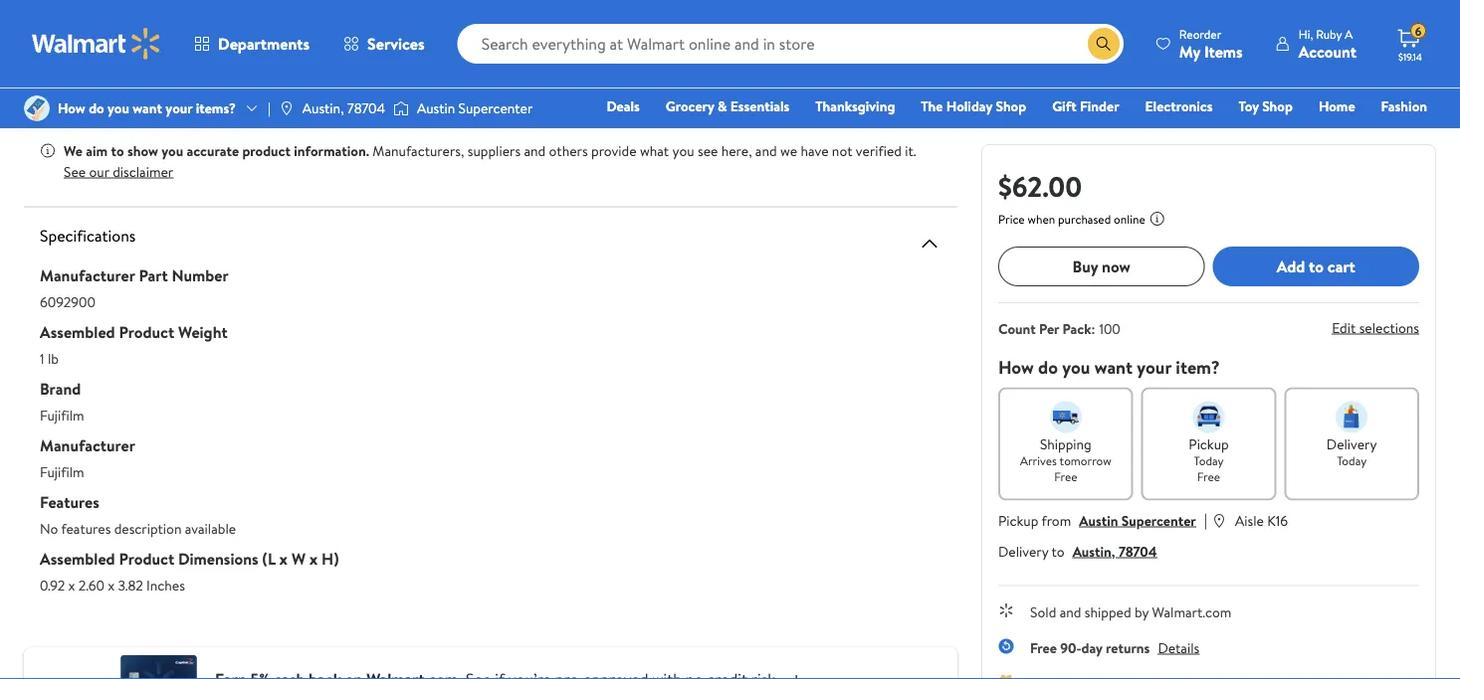 Task type: vqa. For each thing, say whether or not it's contained in the screenshot.
you save $273.00 groview 5g/2.4g wifi projector with bluetooth , 12000 lux native 1080p projector with 100" projector screen, 4k supported outdoor movie projector, home theater projector compatible with ios/android
no



Task type: describe. For each thing, give the bounding box(es) containing it.
walmart.com
[[1152, 603, 1232, 623]]

registry
[[1198, 124, 1249, 144]]

sold
[[1030, 603, 1057, 623]]

home link
[[1310, 96, 1365, 117]]

free 90-day returns details
[[1030, 639, 1200, 658]]

benefits:
[[146, 3, 201, 22]]

capitalone image
[[118, 656, 199, 680]]

toy
[[1239, 97, 1259, 116]]

shipping
[[1040, 435, 1092, 454]]

thanksgiving link
[[807, 96, 904, 117]]

easier
[[246, 106, 281, 125]]

description
[[114, 519, 182, 539]]

one
[[1275, 124, 1305, 144]]

delivery for today
[[1327, 435, 1377, 454]]

shipping arrives tomorrow free
[[1020, 435, 1112, 486]]

add to cart button
[[1213, 247, 1420, 287]]

deals link
[[598, 96, 649, 117]]

0 horizontal spatial austin
[[417, 99, 455, 118]]

items
[[1205, 40, 1243, 62]]

intent image for shipping image
[[1050, 402, 1082, 434]]

w
[[292, 549, 306, 570]]

count per pack : 100
[[999, 320, 1121, 339]]

0.92
[[40, 576, 65, 595]]

gift
[[1053, 97, 1077, 116]]

the
[[921, 97, 943, 116]]

toy shop link
[[1230, 96, 1302, 117]]

registry link
[[1189, 123, 1258, 145]]

2 shop from the left
[[1263, 97, 1293, 116]]

positive
[[105, 36, 152, 56]]

capital one  earn 5% cash back on walmart.com. see if you're pre-approved with no credit risk. learn more element
[[795, 670, 863, 680]]

features
[[61, 519, 111, 539]]

want for item?
[[1095, 355, 1133, 380]]

2.60
[[78, 576, 105, 595]]

edit selections
[[1332, 318, 1420, 337]]

buy
[[1073, 256, 1098, 278]]

0 vertical spatial supercenter
[[459, 99, 533, 118]]

and left others in the left top of the page
[[524, 141, 546, 160]]

0 vertical spatial austin,
[[302, 99, 344, 118]]

direct
[[64, 36, 102, 56]]

1 manufacturer from the top
[[40, 265, 135, 287]]

6092900
[[40, 292, 96, 312]]

:
[[1092, 320, 1096, 339]]

day
[[1082, 639, 1103, 658]]

electronics
[[1145, 97, 1213, 116]]

verified
[[856, 141, 902, 160]]

2 product from the top
[[119, 549, 174, 570]]

do for how do you want your items?
[[89, 99, 104, 118]]

grocery & essentials link
[[657, 96, 799, 117]]

0 vertical spatial 78704
[[347, 99, 385, 118]]

not
[[832, 141, 853, 160]]

1 horizontal spatial 78704
[[1119, 542, 1157, 562]]

details
[[1158, 639, 1200, 658]]

your for items?
[[166, 99, 192, 118]]

you left see
[[673, 141, 695, 160]]

fashion link
[[1373, 96, 1437, 117]]

$62.00
[[999, 167, 1082, 206]]

number
[[172, 265, 229, 287]]

how do you want your items?
[[58, 99, 236, 118]]

pack
[[1063, 320, 1092, 339]]

faster
[[64, 89, 101, 108]]

fashion
[[1381, 97, 1428, 116]]

shipped
[[1085, 603, 1132, 623]]

$19.14
[[1399, 50, 1423, 63]]

austin, 78704
[[302, 99, 385, 118]]

dimensions
[[178, 549, 259, 570]]

delivery for to
[[999, 542, 1049, 562]]

x right the 0.92
[[68, 576, 75, 595]]

add
[[1277, 256, 1305, 278]]

show
[[127, 141, 158, 160]]

 image for austin, 78704
[[279, 101, 295, 116]]

excellent
[[64, 54, 119, 73]]

what
[[640, 141, 669, 160]]

do for how do you want your item?
[[1038, 355, 1058, 380]]

to for add to cart
[[1309, 256, 1324, 278]]

to for delivery to austin, 78704
[[1052, 542, 1065, 562]]

manufacturer part number 6092900 assembled product weight 1 lb brand fujifilm manufacturer fujifilm features no features description available assembled product dimensions (l x w x h) 0.92 x 2.60 x 3.82 inches
[[40, 265, 339, 595]]

aisle k16
[[1235, 512, 1288, 531]]

see our disclaimer button
[[64, 162, 173, 181]]

when
[[1028, 211, 1056, 228]]

x right "w"
[[310, 549, 318, 570]]

x left 3.82
[[108, 576, 115, 595]]

fashion registry
[[1198, 97, 1428, 144]]

2 assembled from the top
[[40, 549, 115, 570]]

one debit link
[[1266, 123, 1351, 145]]

walmart+ link
[[1359, 123, 1437, 145]]

austin, 78704 button
[[1073, 542, 1157, 562]]

sharpness
[[123, 54, 181, 73]]

price
[[999, 211, 1025, 228]]

composition
[[147, 106, 222, 125]]

returns
[[1106, 639, 1150, 658]]

walmart+
[[1368, 124, 1428, 144]]

1 horizontal spatial austin,
[[1073, 542, 1116, 562]]

x right (l
[[280, 549, 288, 570]]

gift finder link
[[1044, 96, 1129, 117]]

price when purchased online
[[999, 211, 1146, 228]]

and right sold at bottom right
[[1060, 603, 1082, 623]]

thanksgiving
[[816, 97, 895, 116]]

product
[[242, 141, 291, 160]]

key features and benefits:
[[40, 3, 201, 22]]

information.
[[294, 141, 369, 160]]



Task type: locate. For each thing, give the bounding box(es) containing it.
pickup left 'from'
[[999, 511, 1039, 531]]

how for how do you want your items?
[[58, 99, 85, 118]]

today inside pickup today free
[[1194, 453, 1224, 470]]

to
[[111, 141, 124, 160], [1309, 256, 1324, 278], [1052, 542, 1065, 562]]

0 horizontal spatial how
[[58, 99, 85, 118]]

1 horizontal spatial your
[[1137, 355, 1172, 380]]

free inside pickup today free
[[1198, 469, 1221, 486]]

0 horizontal spatial shop
[[996, 97, 1027, 116]]

aim
[[86, 141, 108, 160]]

features up the features
[[40, 492, 99, 514]]

0 vertical spatial delivery
[[1327, 435, 1377, 454]]

1 today from the left
[[1194, 453, 1224, 470]]

your for item?
[[1137, 355, 1172, 380]]

1 horizontal spatial how
[[999, 355, 1034, 380]]

0 horizontal spatial pickup
[[999, 511, 1039, 531]]

2 fujifilm from the top
[[40, 462, 84, 482]]

have
[[801, 141, 829, 160]]

vibrant
[[64, 71, 108, 91]]

0 vertical spatial to
[[111, 141, 124, 160]]

1 vertical spatial product
[[119, 549, 174, 570]]

 image up product
[[279, 101, 295, 116]]

details button
[[1158, 639, 1200, 658]]

2 horizontal spatial to
[[1309, 256, 1324, 278]]

1 vertical spatial fujifilm
[[40, 462, 84, 482]]

78704 up information.
[[347, 99, 385, 118]]

1 horizontal spatial delivery
[[1327, 435, 1377, 454]]

to inside button
[[1309, 256, 1324, 278]]

do left the plastic
[[89, 99, 104, 118]]

pickup down intent image for pickup
[[1189, 435, 1229, 454]]

to down 'from'
[[1052, 542, 1065, 562]]

3.82
[[118, 576, 143, 595]]

1 horizontal spatial today
[[1337, 453, 1367, 470]]

1 vertical spatial pickup
[[999, 511, 1039, 531]]

0 horizontal spatial delivery
[[999, 542, 1049, 562]]

how down count on the right top of page
[[999, 355, 1034, 380]]

product left the weight
[[119, 322, 174, 343]]

free down intent image for pickup
[[1198, 469, 1221, 486]]

lb
[[48, 349, 59, 368]]

1 horizontal spatial austin
[[1079, 511, 1118, 531]]

items?
[[196, 99, 236, 118]]

features
[[65, 3, 117, 22], [40, 492, 99, 514]]

0 vertical spatial features
[[65, 3, 117, 22]]

grocery & essentials
[[666, 97, 790, 116]]

supercenter up suppliers on the left of the page
[[459, 99, 533, 118]]

0 vertical spatial how
[[58, 99, 85, 118]]

and up positive
[[121, 3, 143, 22]]

and left "we"
[[756, 141, 777, 160]]

how down vibrant
[[58, 99, 85, 118]]

0 horizontal spatial want
[[133, 99, 162, 118]]

color
[[112, 71, 143, 91]]

count
[[999, 320, 1036, 339]]

weight
[[178, 322, 228, 343]]

suppliers
[[468, 141, 521, 160]]

deals
[[607, 97, 640, 116]]

1 horizontal spatial want
[[1095, 355, 1133, 380]]

toy shop
[[1239, 97, 1293, 116]]

2 vertical spatial to
[[1052, 542, 1065, 562]]

2 manufacturer from the top
[[40, 435, 135, 457]]

services
[[367, 33, 425, 55]]

pickup for pickup from austin supercenter |
[[999, 511, 1039, 531]]

today
[[1194, 453, 1224, 470], [1337, 453, 1367, 470]]

you right show
[[162, 141, 183, 160]]

features inside manufacturer part number 6092900 assembled product weight 1 lb brand fujifilm manufacturer fujifilm features no features description available assembled product dimensions (l x w x h) 0.92 x 2.60 x 3.82 inches
[[40, 492, 99, 514]]

and
[[121, 3, 143, 22], [524, 141, 546, 160], [756, 141, 777, 160], [1060, 603, 1082, 623]]

supercenter up austin, 78704 button
[[1122, 511, 1196, 531]]

0 vertical spatial pickup
[[1189, 435, 1229, 454]]

want down color in the left of the page
[[133, 99, 162, 118]]

 image
[[393, 99, 409, 118], [279, 101, 295, 116]]

0 vertical spatial product
[[119, 322, 174, 343]]

1 vertical spatial supercenter
[[1122, 511, 1196, 531]]

want down 100
[[1095, 355, 1133, 380]]

legal information image
[[1150, 211, 1166, 227]]

supercenter inside pickup from austin supercenter |
[[1122, 511, 1196, 531]]

your left 'item?'
[[1137, 355, 1172, 380]]

1 vertical spatial austin,
[[1073, 542, 1116, 562]]

manufacturer up 6092900
[[40, 265, 135, 287]]

0 vertical spatial fujifilm
[[40, 406, 84, 425]]

the holiday shop
[[921, 97, 1027, 116]]

assembled up the 2.60
[[40, 549, 115, 570]]

the holiday shop link
[[912, 96, 1036, 117]]

0 horizontal spatial austin,
[[302, 99, 344, 118]]

 image up manufacturers,
[[393, 99, 409, 118]]

 image
[[24, 96, 50, 121]]

pickup for pickup today free
[[1189, 435, 1229, 454]]

0 vertical spatial want
[[133, 99, 162, 118]]

1 horizontal spatial supercenter
[[1122, 511, 1196, 531]]

0 horizontal spatial 78704
[[347, 99, 385, 118]]

2 today from the left
[[1337, 453, 1367, 470]]

to right "aim"
[[111, 141, 124, 160]]

1 product from the top
[[119, 322, 174, 343]]

| left aisle
[[1204, 509, 1208, 531]]

to left cart
[[1309, 256, 1324, 278]]

departments button
[[177, 20, 327, 68]]

how
[[58, 99, 85, 118], [999, 355, 1034, 380]]

|
[[268, 99, 271, 118], [1204, 509, 1208, 531]]

1 fujifilm from the top
[[40, 406, 84, 425]]

features up walmart 'image'
[[65, 3, 117, 22]]

austin up manufacturers,
[[417, 99, 455, 118]]

gift finder
[[1053, 97, 1120, 116]]

fujifilm down brand
[[40, 406, 84, 425]]

today for delivery
[[1337, 453, 1367, 470]]

austin, up information.
[[302, 99, 344, 118]]

0 horizontal spatial do
[[89, 99, 104, 118]]

1 vertical spatial austin
[[1079, 511, 1118, 531]]

no
[[40, 519, 58, 539]]

delivery down 'from'
[[999, 542, 1049, 562]]

aisle
[[1235, 512, 1264, 531]]

delivery to austin, 78704
[[999, 542, 1157, 562]]

product down description
[[119, 549, 174, 570]]

disclaimer
[[113, 162, 173, 181]]

0 horizontal spatial supercenter
[[459, 99, 533, 118]]

sigma
[[155, 36, 190, 56]]

austin up austin, 78704 button
[[1079, 511, 1118, 531]]

free inside shipping arrives tomorrow free
[[1054, 469, 1078, 486]]

technology
[[293, 36, 362, 56]]

austin inside pickup from austin supercenter |
[[1079, 511, 1118, 531]]

to inside we aim to show you accurate product information. manufacturers, suppliers and others provide what you see here, and we have not verified it. see our disclaimer
[[111, 141, 124, 160]]

how do you want your item?
[[999, 355, 1220, 380]]

direct positive sigma crystal emulsion technology excellent sharpness vibrant color reproduction faster image formation single-plastic composition for easier disposal
[[64, 36, 362, 125]]

manufacturer down brand
[[40, 435, 135, 457]]

intent image for delivery image
[[1336, 402, 1368, 434]]

1 vertical spatial want
[[1095, 355, 1133, 380]]

reorder my items
[[1180, 25, 1243, 62]]

see
[[698, 141, 718, 160]]

intent image for pickup image
[[1193, 402, 1225, 434]]

today for pickup
[[1194, 453, 1224, 470]]

0 horizontal spatial today
[[1194, 453, 1224, 470]]

ruby
[[1316, 25, 1342, 42]]

assembled
[[40, 322, 115, 343], [40, 549, 115, 570]]

austin,
[[302, 99, 344, 118], [1073, 542, 1116, 562]]

departments
[[218, 33, 310, 55]]

walmart image
[[32, 28, 161, 60]]

 image for austin supercenter
[[393, 99, 409, 118]]

image
[[104, 89, 140, 108]]

1 horizontal spatial do
[[1038, 355, 1058, 380]]

supercenter
[[459, 99, 533, 118], [1122, 511, 1196, 531]]

90-
[[1061, 639, 1082, 658]]

&
[[718, 97, 727, 116]]

1 horizontal spatial |
[[1204, 509, 1208, 531]]

gifting made easy image
[[999, 676, 1015, 680]]

1 horizontal spatial pickup
[[1189, 435, 1229, 454]]

pickup inside pickup from austin supercenter |
[[999, 511, 1039, 531]]

0 horizontal spatial |
[[268, 99, 271, 118]]

1 vertical spatial 78704
[[1119, 542, 1157, 562]]

0 vertical spatial austin
[[417, 99, 455, 118]]

single-
[[64, 106, 105, 125]]

purchased
[[1058, 211, 1111, 228]]

grocery
[[666, 97, 714, 116]]

h)
[[322, 549, 339, 570]]

1 vertical spatial assembled
[[40, 549, 115, 570]]

1 vertical spatial to
[[1309, 256, 1324, 278]]

1 vertical spatial do
[[1038, 355, 1058, 380]]

1 horizontal spatial shop
[[1263, 97, 1293, 116]]

see
[[64, 162, 86, 181]]

by
[[1135, 603, 1149, 623]]

free
[[1054, 469, 1078, 486], [1198, 469, 1221, 486], [1030, 639, 1057, 658]]

0 horizontal spatial your
[[166, 99, 192, 118]]

add to cart
[[1277, 256, 1356, 278]]

debit
[[1308, 124, 1342, 144]]

0 vertical spatial assembled
[[40, 322, 115, 343]]

1 vertical spatial your
[[1137, 355, 1172, 380]]

1 assembled from the top
[[40, 322, 115, 343]]

item?
[[1176, 355, 1220, 380]]

buy now
[[1073, 256, 1131, 278]]

1 vertical spatial how
[[999, 355, 1034, 380]]

tomorrow
[[1060, 453, 1112, 470]]

specifications
[[40, 225, 136, 247]]

buy now button
[[999, 247, 1205, 287]]

0 horizontal spatial  image
[[279, 101, 295, 116]]

fujifilm up 'no'
[[40, 462, 84, 482]]

key
[[40, 3, 62, 22]]

(l
[[262, 549, 276, 570]]

provide
[[591, 141, 637, 160]]

0 vertical spatial do
[[89, 99, 104, 118]]

online
[[1114, 211, 1146, 228]]

1 vertical spatial delivery
[[999, 542, 1049, 562]]

| right for
[[268, 99, 271, 118]]

1 horizontal spatial  image
[[393, 99, 409, 118]]

brand
[[40, 378, 81, 400]]

search icon image
[[1096, 36, 1112, 52]]

shop right holiday
[[996, 97, 1027, 116]]

assembled down 6092900
[[40, 322, 115, 343]]

pickup from austin supercenter |
[[999, 509, 1208, 531]]

hi, ruby a account
[[1299, 25, 1357, 62]]

you down pack
[[1063, 355, 1091, 380]]

cart
[[1328, 256, 1356, 278]]

crystal
[[193, 36, 233, 56]]

1 vertical spatial manufacturer
[[40, 435, 135, 457]]

do down per
[[1038, 355, 1058, 380]]

how for how do you want your item?
[[999, 355, 1034, 380]]

austin supercenter button
[[1079, 511, 1196, 531]]

0 vertical spatial |
[[268, 99, 271, 118]]

delivery down intent image for delivery
[[1327, 435, 1377, 454]]

0 vertical spatial your
[[166, 99, 192, 118]]

hi,
[[1299, 25, 1314, 42]]

today down intent image for pickup
[[1194, 453, 1224, 470]]

your down reproduction
[[166, 99, 192, 118]]

austin supercenter
[[417, 99, 533, 118]]

today inside delivery today
[[1337, 453, 1367, 470]]

we
[[781, 141, 798, 160]]

want for items?
[[133, 99, 162, 118]]

today down intent image for delivery
[[1337, 453, 1367, 470]]

available
[[185, 519, 236, 539]]

1 vertical spatial |
[[1204, 509, 1208, 531]]

Search search field
[[458, 24, 1124, 64]]

78704
[[347, 99, 385, 118], [1119, 542, 1157, 562]]

our
[[89, 162, 109, 181]]

one debit
[[1275, 124, 1342, 144]]

emulsion
[[237, 36, 290, 56]]

delivery today
[[1327, 435, 1377, 470]]

free left 90-
[[1030, 639, 1057, 658]]

shop right toy
[[1263, 97, 1293, 116]]

1 shop from the left
[[996, 97, 1027, 116]]

free down shipping
[[1054, 469, 1078, 486]]

product
[[119, 322, 174, 343], [119, 549, 174, 570]]

78704 down austin supercenter button
[[1119, 542, 1157, 562]]

edit
[[1332, 318, 1356, 337]]

per
[[1039, 320, 1059, 339]]

1 vertical spatial features
[[40, 492, 99, 514]]

essentials
[[731, 97, 790, 116]]

specifications image
[[918, 232, 942, 256]]

Walmart Site-Wide search field
[[458, 24, 1124, 64]]

1 horizontal spatial to
[[1052, 542, 1065, 562]]

0 horizontal spatial to
[[111, 141, 124, 160]]

you down color in the left of the page
[[108, 99, 129, 118]]

do
[[89, 99, 104, 118], [1038, 355, 1058, 380]]

austin, down pickup from austin supercenter |
[[1073, 542, 1116, 562]]

0 vertical spatial manufacturer
[[40, 265, 135, 287]]



